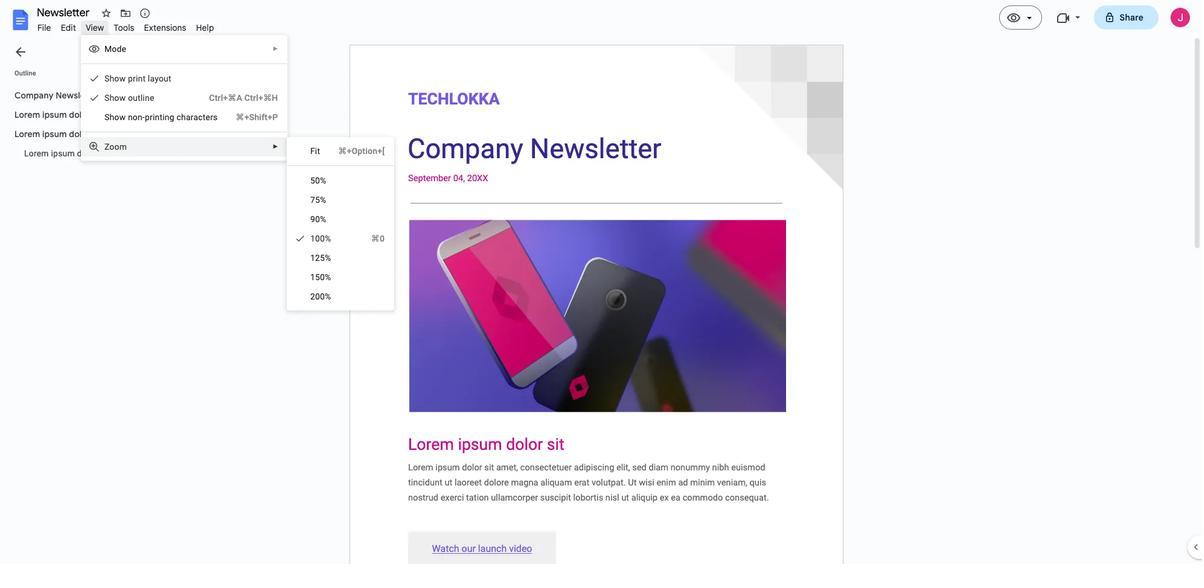 Task type: describe. For each thing, give the bounding box(es) containing it.
characters
[[177, 112, 218, 122]]

edit
[[61, 22, 76, 33]]

► for ode
[[273, 45, 279, 52]]

extensions menu item
[[139, 21, 191, 35]]

z
[[104, 142, 110, 152]]

fit f element
[[310, 146, 324, 156]]

ctrl+⌘a ctrl+⌘h element
[[195, 92, 278, 104]]

outline heading
[[0, 69, 164, 86]]

show print layout p element
[[104, 74, 175, 83]]

how
[[110, 112, 126, 122]]

75% 2 element
[[310, 195, 330, 205]]

menu containing m
[[81, 35, 288, 161]]

2 vertical spatial dolor
[[77, 149, 97, 158]]

show p rint layout
[[104, 74, 171, 83]]

document outline element
[[0, 36, 244, 564]]

non-
[[128, 112, 145, 122]]

help menu item
[[191, 21, 219, 35]]

m ode
[[104, 44, 126, 54]]

company newsletter
[[14, 90, 100, 101]]

newsletter inside document outline element
[[56, 90, 100, 101]]

p
[[128, 74, 133, 83]]

lorem ipsum dolor sit amet, consectetuer adipiscing elit!
[[24, 149, 244, 158]]

⌘+option+left bracket element
[[324, 145, 385, 157]]

12 5 %
[[310, 253, 331, 263]]

ctrl+⌘a ctrl+⌘h
[[209, 93, 278, 103]]

90%
[[310, 214, 326, 224]]

mode m element
[[104, 44, 130, 54]]

100% 4 element
[[310, 234, 335, 243]]

view menu item
[[81, 21, 109, 35]]

1 vertical spatial ipsum
[[42, 129, 67, 140]]

menu containing f
[[287, 137, 394, 310]]

show outline n element
[[104, 93, 158, 103]]

adipiscing
[[188, 149, 227, 158]]

file menu item
[[33, 21, 56, 35]]

150%
[[310, 272, 331, 282]]

show non-printing characters s element
[[104, 112, 221, 122]]

1 lorem ipsum dolor sit from the top
[[14, 109, 102, 120]]

help
[[196, 22, 214, 33]]

view
[[86, 22, 104, 33]]

company
[[14, 90, 54, 101]]

Star checkbox
[[98, 5, 115, 22]]

0 vertical spatial lorem
[[14, 109, 40, 120]]

e
[[150, 93, 154, 103]]

125% 5 element
[[310, 253, 335, 263]]

⌘0 element
[[357, 233, 385, 245]]

0 vertical spatial dolor
[[69, 109, 90, 120]]

⌘0
[[371, 234, 385, 243]]

newsletter inside menu bar banner
[[37, 6, 90, 19]]

150% 6 element
[[310, 272, 335, 282]]

75%
[[310, 195, 326, 205]]

newsletter application
[[0, 0, 1202, 564]]

it
[[315, 146, 320, 156]]

layout
[[148, 74, 171, 83]]



Task type: locate. For each thing, give the bounding box(es) containing it.
newsletter up edit on the top left of page
[[37, 6, 90, 19]]

⌘+shift+p element
[[221, 111, 278, 123]]

show
[[104, 74, 126, 83], [104, 93, 126, 103]]

1 vertical spatial show
[[104, 93, 126, 103]]

newsletter
[[37, 6, 90, 19], [56, 90, 100, 101]]

0 vertical spatial ipsum
[[42, 109, 67, 120]]

2 lorem ipsum dolor sit from the top
[[14, 129, 102, 140]]

sit
[[93, 109, 102, 120], [93, 129, 102, 140], [99, 149, 109, 158]]

share
[[1120, 12, 1144, 23]]

file
[[37, 22, 51, 33]]

0 vertical spatial ►
[[273, 45, 279, 52]]

s how non-printing characters
[[104, 112, 218, 122]]

1 vertical spatial dolor
[[69, 129, 90, 140]]

menu bar inside menu bar banner
[[33, 16, 219, 36]]

m
[[104, 44, 112, 54]]

edit menu item
[[56, 21, 81, 35]]

2 vertical spatial ipsum
[[51, 149, 75, 158]]

2 vertical spatial sit
[[99, 149, 109, 158]]

12
[[310, 253, 320, 263]]

ctrl+⌘h
[[244, 93, 278, 103]]

tools
[[114, 22, 134, 33]]

zoom z element
[[104, 142, 131, 152]]

ctrl+⌘a
[[209, 93, 242, 103]]

outli
[[128, 93, 145, 103]]

show left p
[[104, 74, 126, 83]]

show up how
[[104, 93, 126, 103]]

tools menu item
[[109, 21, 139, 35]]

1 show from the top
[[104, 74, 126, 83]]

1 vertical spatial sit
[[93, 129, 102, 140]]

rint
[[133, 74, 146, 83]]

⌘+shift+p
[[236, 112, 278, 122]]

extensions
[[144, 22, 186, 33]]

1 vertical spatial newsletter
[[56, 90, 100, 101]]

0 vertical spatial show
[[104, 74, 126, 83]]

100%
[[310, 234, 331, 243]]

menu bar banner
[[0, 0, 1202, 564]]

lorem ipsum dolor sit
[[14, 109, 102, 120], [14, 129, 102, 140]]

►
[[273, 45, 279, 52], [273, 143, 279, 150]]

200%
[[310, 292, 331, 301]]

0 vertical spatial lorem ipsum dolor sit
[[14, 109, 102, 120]]

show for show
[[104, 74, 126, 83]]

1 ► from the top
[[273, 45, 279, 52]]

oom
[[110, 142, 127, 152]]

menu bar
[[33, 16, 219, 36]]

f
[[310, 146, 315, 156]]

1 vertical spatial lorem ipsum dolor sit
[[14, 129, 102, 140]]

1 vertical spatial lorem
[[14, 129, 40, 140]]

ode
[[112, 44, 126, 54]]

show outli n e
[[104, 93, 154, 103]]

200% 7 element
[[310, 292, 335, 301]]

%
[[325, 253, 331, 263]]

elit!
[[229, 149, 244, 158]]

f it
[[310, 146, 320, 156]]

menu bar containing file
[[33, 16, 219, 36]]

⌘+option+[
[[338, 146, 385, 156]]

s
[[104, 112, 110, 122]]

► down ⌘+shift+p
[[273, 143, 279, 150]]

5
[[320, 253, 325, 263]]

consectetuer
[[135, 149, 185, 158]]

outline
[[14, 69, 36, 77]]

menu
[[81, 35, 288, 161], [287, 137, 394, 310]]

ipsum
[[42, 109, 67, 120], [42, 129, 67, 140], [51, 149, 75, 158]]

newsletter down outline heading
[[56, 90, 100, 101]]

2 vertical spatial lorem
[[24, 149, 49, 158]]

2 show from the top
[[104, 93, 126, 103]]

1 vertical spatial ►
[[273, 143, 279, 150]]

show for show outli
[[104, 93, 126, 103]]

90% 3 element
[[310, 214, 330, 224]]

share button
[[1094, 5, 1159, 30]]

50%
[[310, 176, 326, 185]]

z oom
[[104, 142, 127, 152]]

dolor
[[69, 109, 90, 120], [69, 129, 90, 140], [77, 149, 97, 158]]

► for oom
[[273, 143, 279, 150]]

lorem
[[14, 109, 40, 120], [14, 129, 40, 140], [24, 149, 49, 158]]

newsletter element
[[33, 5, 1202, 24]]

amet,
[[111, 149, 132, 158]]

0 vertical spatial sit
[[93, 109, 102, 120]]

printing
[[145, 112, 174, 122]]

2 ► from the top
[[273, 143, 279, 150]]

► up ctrl+⌘h
[[273, 45, 279, 52]]

50% 1 element
[[310, 176, 330, 185]]

0 vertical spatial newsletter
[[37, 6, 90, 19]]

n
[[145, 93, 150, 103]]



Task type: vqa. For each thing, say whether or not it's contained in the screenshot.
2nd Show from the top
yes



